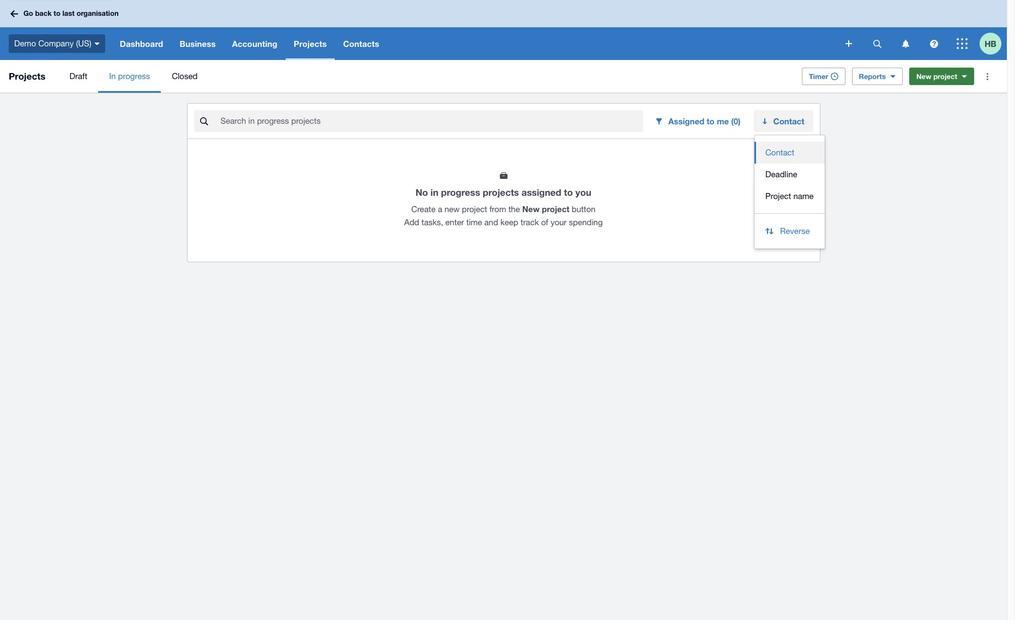 Task type: vqa. For each thing, say whether or not it's contained in the screenshot.
'days'
no



Task type: locate. For each thing, give the bounding box(es) containing it.
new up track
[[523, 204, 540, 214]]

project up your
[[542, 204, 570, 214]]

new right reports popup button
[[917, 72, 932, 81]]

of
[[542, 218, 549, 227]]

navigation containing dashboard
[[112, 27, 839, 60]]

last
[[62, 9, 75, 18]]

navigation
[[112, 27, 839, 60]]

svg image left go
[[10, 10, 18, 17]]

1 vertical spatial to
[[707, 116, 715, 126]]

svg image right '(us)'
[[94, 42, 100, 45]]

1 vertical spatial projects
[[9, 70, 46, 82]]

in
[[109, 71, 116, 81]]

contacts
[[343, 39, 380, 49]]

1 vertical spatial progress
[[441, 187, 481, 198]]

me
[[717, 116, 730, 126]]

contact for contact button at the right
[[766, 148, 795, 157]]

svg image
[[874, 40, 882, 48], [846, 40, 853, 47]]

button
[[572, 205, 596, 214]]

0 horizontal spatial progress
[[118, 71, 150, 81]]

new
[[917, 72, 932, 81], [523, 204, 540, 214]]

hb
[[986, 38, 997, 48]]

to
[[54, 9, 61, 18], [707, 116, 715, 126], [564, 187, 573, 198]]

(us)
[[76, 39, 92, 48]]

progress right in at the left top of the page
[[118, 71, 150, 81]]

2 horizontal spatial to
[[707, 116, 715, 126]]

svg image inside the go back to last organisation link
[[10, 10, 18, 17]]

2 horizontal spatial project
[[934, 72, 958, 81]]

keep
[[501, 218, 519, 227]]

to left you
[[564, 187, 573, 198]]

contacts button
[[335, 27, 388, 60]]

0 vertical spatial contact
[[774, 116, 805, 126]]

demo
[[14, 39, 36, 48]]

name
[[794, 192, 814, 201]]

project
[[934, 72, 958, 81], [542, 204, 570, 214], [462, 205, 488, 214]]

1 vertical spatial contact
[[766, 148, 795, 157]]

project left more options image
[[934, 72, 958, 81]]

projects left contacts
[[294, 39, 327, 49]]

projects
[[294, 39, 327, 49], [9, 70, 46, 82]]

svg image inside demo company (us) popup button
[[94, 42, 100, 45]]

0 vertical spatial new
[[917, 72, 932, 81]]

and
[[485, 218, 499, 227]]

2 vertical spatial to
[[564, 187, 573, 198]]

in progress
[[109, 71, 150, 81]]

to inside popup button
[[707, 116, 715, 126]]

contact inside button
[[766, 148, 795, 157]]

list box
[[755, 135, 825, 214]]

0 horizontal spatial to
[[54, 9, 61, 18]]

(0)
[[732, 116, 741, 126]]

more options image
[[977, 65, 999, 87]]

business button
[[172, 27, 224, 60]]

progress up new
[[441, 187, 481, 198]]

banner
[[0, 0, 1008, 60]]

project inside 'popup button'
[[934, 72, 958, 81]]

organisation
[[77, 9, 119, 18]]

time
[[467, 218, 483, 227]]

contact inside popup button
[[774, 116, 805, 126]]

project name button
[[755, 186, 825, 207]]

contact
[[774, 116, 805, 126], [766, 148, 795, 157]]

projects down demo on the top of page
[[9, 70, 46, 82]]

new project button
[[910, 68, 975, 85]]

closed link
[[161, 60, 209, 93]]

list box containing contact
[[755, 135, 825, 214]]

contact up deadline
[[766, 148, 795, 157]]

create
[[412, 205, 436, 214]]

to left last
[[54, 9, 61, 18]]

contact for contact popup button
[[774, 116, 805, 126]]

draft
[[70, 71, 87, 81]]

group
[[755, 135, 825, 249]]

project name
[[766, 192, 814, 201]]

accounting button
[[224, 27, 286, 60]]

0 vertical spatial progress
[[118, 71, 150, 81]]

project up time in the top of the page
[[462, 205, 488, 214]]

you
[[576, 187, 592, 198]]

contact up contact button at the right
[[774, 116, 805, 126]]

demo company (us)
[[14, 39, 92, 48]]

0 horizontal spatial new
[[523, 204, 540, 214]]

svg image
[[10, 10, 18, 17], [958, 38, 969, 49], [903, 40, 910, 48], [931, 40, 939, 48], [94, 42, 100, 45]]

1 horizontal spatial new
[[917, 72, 932, 81]]

1 horizontal spatial projects
[[294, 39, 327, 49]]

navigation inside banner
[[112, 27, 839, 60]]

reports button
[[853, 68, 904, 85]]

to inside banner
[[54, 9, 61, 18]]

new project
[[917, 72, 958, 81]]

assigned to me (0) button
[[648, 110, 750, 132]]

assigned to me (0)
[[669, 116, 741, 126]]

progress
[[118, 71, 150, 81], [441, 187, 481, 198]]

0 vertical spatial projects
[[294, 39, 327, 49]]

new inside the create a new project from the new project button add tasks, enter time and keep track of your spending
[[523, 204, 540, 214]]

back
[[35, 9, 52, 18]]

closed
[[172, 71, 198, 81]]

reverse button
[[755, 220, 825, 242]]

0 vertical spatial to
[[54, 9, 61, 18]]

1 vertical spatial new
[[523, 204, 540, 214]]

to left "me" at the right of page
[[707, 116, 715, 126]]

the
[[509, 205, 520, 214]]

Search in progress projects search field
[[220, 111, 644, 132]]



Task type: describe. For each thing, give the bounding box(es) containing it.
in progress link
[[98, 60, 161, 93]]

svg image left the hb on the right of page
[[958, 38, 969, 49]]

svg image up reports popup button
[[903, 40, 910, 48]]

in
[[431, 187, 439, 198]]

1 horizontal spatial to
[[564, 187, 573, 198]]

a
[[438, 205, 443, 214]]

contact button
[[754, 110, 814, 132]]

no
[[416, 187, 428, 198]]

new inside 'popup button'
[[917, 72, 932, 81]]

dashboard link
[[112, 27, 172, 60]]

project
[[766, 192, 792, 201]]

projects inside popup button
[[294, 39, 327, 49]]

new
[[445, 205, 460, 214]]

dashboard
[[120, 39, 163, 49]]

1 horizontal spatial svg image
[[874, 40, 882, 48]]

0 horizontal spatial projects
[[9, 70, 46, 82]]

your
[[551, 218, 567, 227]]

create a new project from the new project button add tasks, enter time and keep track of your spending
[[405, 204, 603, 227]]

projects button
[[286, 27, 335, 60]]

1 horizontal spatial project
[[542, 204, 570, 214]]

demo company (us) button
[[0, 27, 112, 60]]

0 horizontal spatial project
[[462, 205, 488, 214]]

go back to last organisation
[[23, 9, 119, 18]]

enter
[[446, 218, 464, 227]]

svg image up new project
[[931, 40, 939, 48]]

reports
[[860, 72, 887, 81]]

assigned
[[669, 116, 705, 126]]

no in progress projects assigned to you
[[416, 187, 592, 198]]

contact button
[[755, 142, 825, 164]]

group containing contact
[[755, 135, 825, 249]]

timer
[[810, 72, 829, 81]]

tasks,
[[422, 218, 444, 227]]

add
[[405, 218, 420, 227]]

banner containing hb
[[0, 0, 1008, 60]]

spending
[[569, 218, 603, 227]]

deadline button
[[755, 164, 825, 186]]

business
[[180, 39, 216, 49]]

1 horizontal spatial progress
[[441, 187, 481, 198]]

assigned
[[522, 187, 562, 198]]

from
[[490, 205, 507, 214]]

go
[[23, 9, 33, 18]]

company
[[38, 39, 74, 48]]

accounting
[[232, 39, 278, 49]]

deadline
[[766, 170, 798, 179]]

draft link
[[59, 60, 98, 93]]

timer button
[[803, 68, 846, 85]]

0 horizontal spatial svg image
[[846, 40, 853, 47]]

go back to last organisation link
[[7, 4, 125, 23]]

reverse
[[781, 226, 811, 236]]

track
[[521, 218, 539, 227]]

hb button
[[981, 27, 1008, 60]]

projects
[[483, 187, 519, 198]]



